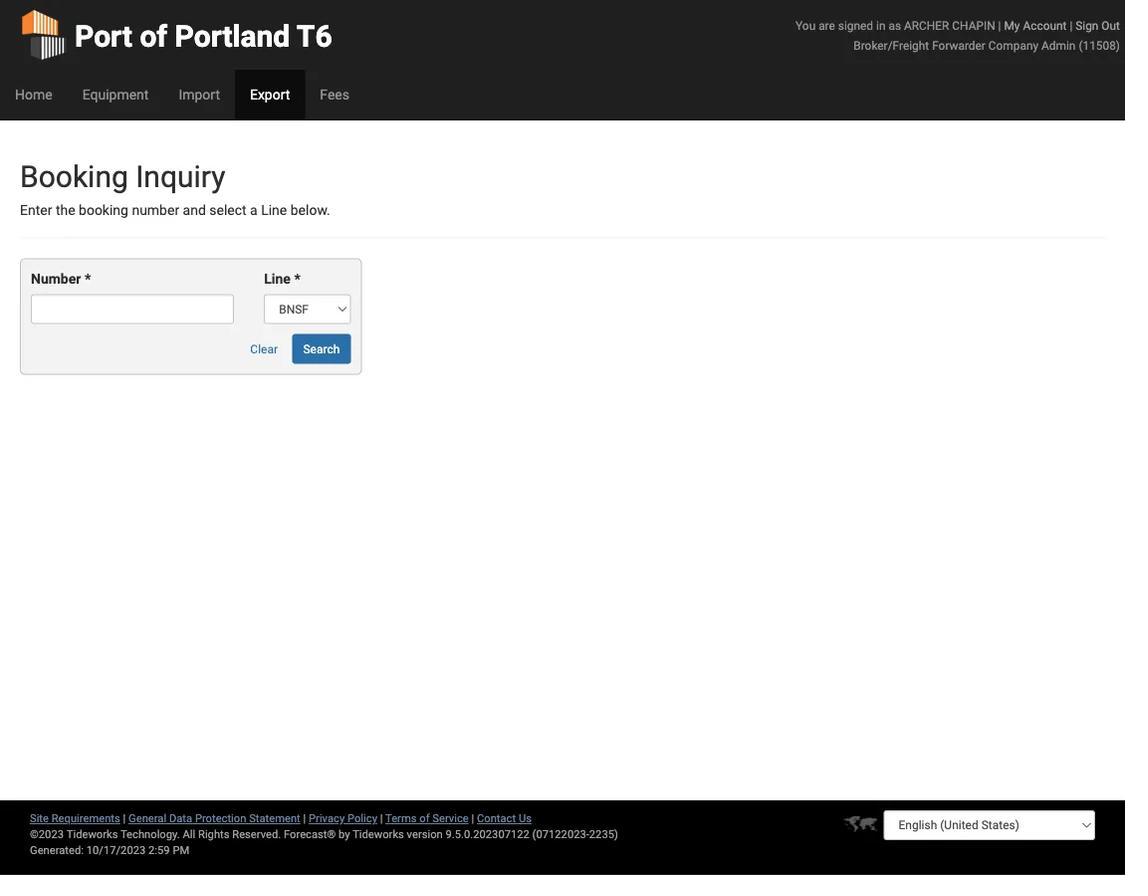 Task type: vqa. For each thing, say whether or not it's contained in the screenshot.
Password?
no



Task type: describe. For each thing, give the bounding box(es) containing it.
sign out link
[[1076, 18, 1121, 32]]

(07122023-
[[533, 828, 590, 841]]

9.5.0.202307122
[[446, 828, 530, 841]]

line inside "booking inquiry enter the booking number and select a line below."
[[261, 202, 287, 219]]

are
[[819, 18, 836, 32]]

portland
[[175, 18, 290, 54]]

home
[[15, 86, 52, 103]]

site requirements | general data protection statement | privacy policy | terms of service | contact us ©2023 tideworks technology. all rights reserved. forecast® by tideworks version 9.5.0.202307122 (07122023-2235) generated: 10/17/2023 2:59 pm
[[30, 812, 619, 857]]

you are signed in as archer chapin | my account | sign out broker/freight forwarder company admin (11508)
[[796, 18, 1121, 52]]

contact
[[477, 812, 516, 825]]

* for line *
[[294, 271, 301, 287]]

| up 9.5.0.202307122
[[472, 812, 474, 825]]

account
[[1024, 18, 1067, 32]]

signed
[[839, 18, 874, 32]]

policy
[[348, 812, 378, 825]]

export
[[250, 86, 290, 103]]

booking inquiry enter the booking number and select a line below.
[[20, 159, 330, 219]]

of inside port of portland t6 "link"
[[140, 18, 167, 54]]

2:59
[[148, 844, 170, 857]]

fees
[[320, 86, 350, 103]]

admin
[[1042, 38, 1076, 52]]

technology.
[[121, 828, 180, 841]]

of inside site requirements | general data protection statement | privacy policy | terms of service | contact us ©2023 tideworks technology. all rights reserved. forecast® by tideworks version 9.5.0.202307122 (07122023-2235) generated: 10/17/2023 2:59 pm
[[420, 812, 430, 825]]

forecast®
[[284, 828, 336, 841]]

general
[[129, 812, 167, 825]]

you
[[796, 18, 816, 32]]

archer
[[905, 18, 950, 32]]

below.
[[291, 202, 330, 219]]

terms
[[386, 812, 417, 825]]

reserved.
[[232, 828, 281, 841]]

pm
[[173, 844, 190, 857]]

company
[[989, 38, 1039, 52]]

terms of service link
[[386, 812, 469, 825]]

in
[[877, 18, 886, 32]]

number
[[132, 202, 179, 219]]

chapin
[[953, 18, 996, 32]]

all
[[183, 828, 195, 841]]

(11508)
[[1079, 38, 1121, 52]]

port of portland t6 link
[[20, 0, 332, 70]]

my account link
[[1005, 18, 1067, 32]]

sign
[[1076, 18, 1099, 32]]

equipment button
[[67, 70, 164, 120]]

tideworks
[[353, 828, 404, 841]]



Task type: locate. For each thing, give the bounding box(es) containing it.
port
[[75, 18, 132, 54]]

©2023 tideworks
[[30, 828, 118, 841]]

number
[[31, 271, 81, 287]]

export button
[[235, 70, 305, 120]]

search
[[303, 342, 340, 356]]

booking
[[79, 202, 128, 219]]

line *
[[264, 271, 301, 287]]

privacy policy link
[[309, 812, 378, 825]]

privacy
[[309, 812, 345, 825]]

enter
[[20, 202, 52, 219]]

| up tideworks
[[380, 812, 383, 825]]

1 horizontal spatial *
[[294, 271, 301, 287]]

inquiry
[[136, 159, 226, 194]]

us
[[519, 812, 532, 825]]

my
[[1005, 18, 1021, 32]]

* for number *
[[85, 271, 91, 287]]

1 * from the left
[[85, 271, 91, 287]]

import
[[179, 86, 220, 103]]

| up 'forecast®'
[[303, 812, 306, 825]]

2235)
[[590, 828, 619, 841]]

booking
[[20, 159, 128, 194]]

search button
[[292, 334, 351, 364]]

a
[[250, 202, 258, 219]]

general data protection statement link
[[129, 812, 301, 825]]

|
[[999, 18, 1002, 32], [1070, 18, 1073, 32], [123, 812, 126, 825], [303, 812, 306, 825], [380, 812, 383, 825], [472, 812, 474, 825]]

2 * from the left
[[294, 271, 301, 287]]

Number * text field
[[31, 294, 234, 324]]

requirements
[[52, 812, 120, 825]]

of
[[140, 18, 167, 54], [420, 812, 430, 825]]

version
[[407, 828, 443, 841]]

* right number
[[85, 271, 91, 287]]

site
[[30, 812, 49, 825]]

data
[[169, 812, 192, 825]]

10/17/2023
[[86, 844, 146, 857]]

fees button
[[305, 70, 365, 120]]

0 vertical spatial of
[[140, 18, 167, 54]]

protection
[[195, 812, 246, 825]]

equipment
[[82, 86, 149, 103]]

1 vertical spatial line
[[264, 271, 291, 287]]

clear button
[[239, 334, 289, 364]]

contact us link
[[477, 812, 532, 825]]

*
[[85, 271, 91, 287], [294, 271, 301, 287]]

1 vertical spatial of
[[420, 812, 430, 825]]

import button
[[164, 70, 235, 120]]

broker/freight
[[854, 38, 930, 52]]

of up version
[[420, 812, 430, 825]]

| left my
[[999, 18, 1002, 32]]

rights
[[198, 828, 230, 841]]

line up clear on the left top of the page
[[264, 271, 291, 287]]

as
[[889, 18, 902, 32]]

1 horizontal spatial of
[[420, 812, 430, 825]]

forwarder
[[933, 38, 986, 52]]

t6
[[297, 18, 332, 54]]

site requirements link
[[30, 812, 120, 825]]

0 horizontal spatial *
[[85, 271, 91, 287]]

home button
[[0, 70, 67, 120]]

line right a
[[261, 202, 287, 219]]

clear
[[250, 342, 278, 356]]

generated:
[[30, 844, 84, 857]]

| left sign
[[1070, 18, 1073, 32]]

service
[[433, 812, 469, 825]]

select
[[209, 202, 247, 219]]

* down below. on the left top of the page
[[294, 271, 301, 287]]

number *
[[31, 271, 91, 287]]

out
[[1102, 18, 1121, 32]]

and
[[183, 202, 206, 219]]

the
[[56, 202, 75, 219]]

by
[[339, 828, 350, 841]]

line
[[261, 202, 287, 219], [264, 271, 291, 287]]

statement
[[249, 812, 301, 825]]

| left general
[[123, 812, 126, 825]]

port of portland t6
[[75, 18, 332, 54]]

0 vertical spatial line
[[261, 202, 287, 219]]

0 horizontal spatial of
[[140, 18, 167, 54]]

of right the port
[[140, 18, 167, 54]]



